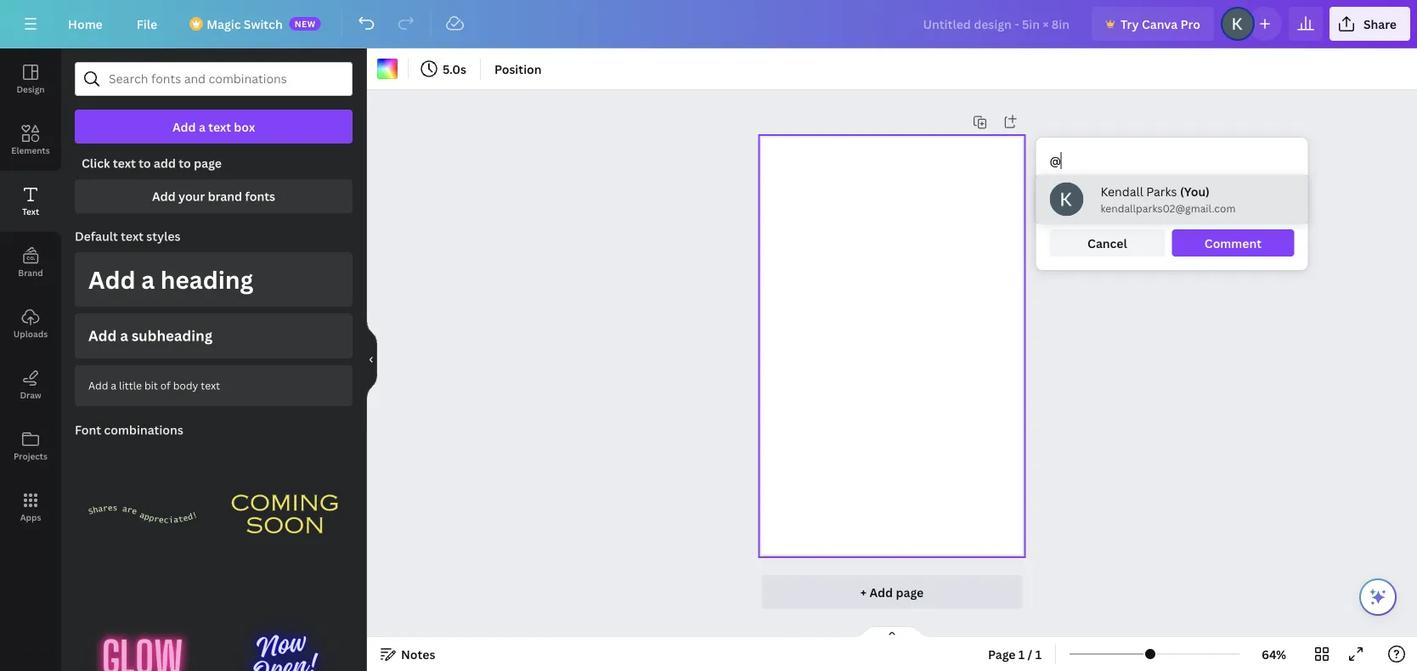 Task type: describe. For each thing, give the bounding box(es) containing it.
add a text box
[[172, 119, 255, 135]]

text button
[[0, 171, 61, 232]]

cancel
[[1088, 235, 1127, 251]]

default
[[75, 228, 118, 244]]

64%
[[1262, 646, 1287, 662]]

combinations
[[104, 422, 183, 438]]

try canva pro
[[1121, 16, 1201, 32]]

brand button
[[0, 232, 61, 293]]

file button
[[123, 7, 171, 41]]

heading
[[160, 263, 253, 296]]

5.0s button
[[416, 55, 473, 82]]

text inside the add a little bit of body text button
[[201, 378, 220, 392]]

add a subheading
[[88, 326, 213, 345]]

file
[[137, 16, 157, 32]]

(you)
[[1180, 183, 1210, 199]]

hide image
[[366, 319, 377, 401]]

click text to add to page
[[82, 155, 222, 171]]

add a heading button
[[75, 252, 353, 307]]

elements
[[11, 144, 50, 156]]

Design title text field
[[910, 7, 1085, 41]]

1 1 from the left
[[1019, 646, 1025, 662]]

add for add your brand fonts
[[152, 188, 176, 204]]

#ffffff image
[[377, 59, 398, 79]]

font combinations
[[75, 422, 183, 438]]

add for add a heading
[[88, 263, 136, 296]]

comment button
[[1172, 229, 1295, 257]]

brand
[[208, 188, 242, 204]]

+ add page
[[861, 584, 924, 600]]

default text styles
[[75, 228, 181, 244]]

elements button
[[0, 110, 61, 171]]

notes
[[401, 646, 435, 662]]

uploads
[[13, 328, 48, 339]]

canva
[[1142, 16, 1178, 32]]

page 1 / 1
[[988, 646, 1042, 662]]

parks
[[1146, 183, 1177, 199]]

projects button
[[0, 416, 61, 477]]

page inside button
[[896, 584, 924, 600]]

add a text box button
[[75, 110, 353, 144]]

kendall parks (you) kendallparks02@gmail.com
[[1101, 183, 1236, 215]]

kendall
[[1101, 183, 1144, 199]]

add
[[154, 155, 176, 171]]

/
[[1028, 646, 1033, 662]]

+ add page button
[[762, 575, 1023, 609]]

home
[[68, 16, 103, 32]]

home link
[[54, 7, 116, 41]]

little
[[119, 378, 142, 392]]

projects
[[14, 450, 48, 462]]

comment
[[1205, 235, 1262, 251]]

magic switch
[[207, 16, 283, 32]]

text inside add a text box button
[[208, 119, 231, 135]]

click
[[82, 155, 110, 171]]

kendallparks02@gmail.com
[[1101, 201, 1236, 215]]

0 vertical spatial page
[[194, 155, 222, 171]]



Task type: locate. For each thing, give the bounding box(es) containing it.
1
[[1019, 646, 1025, 662], [1036, 646, 1042, 662]]

1 horizontal spatial page
[[896, 584, 924, 600]]

2 1 from the left
[[1036, 646, 1042, 662]]

side panel tab list
[[0, 48, 61, 538]]

a for text
[[199, 119, 206, 135]]

1 right /
[[1036, 646, 1042, 662]]

add right +
[[870, 584, 893, 600]]

text left styles in the top left of the page
[[121, 228, 144, 244]]

add down default
[[88, 263, 136, 296]]

a left box
[[199, 119, 206, 135]]

brand
[[18, 267, 43, 278]]

0 horizontal spatial page
[[194, 155, 222, 171]]

design
[[17, 83, 45, 95]]

body
[[173, 378, 198, 392]]

page
[[194, 155, 222, 171], [896, 584, 924, 600]]

page up add your brand fonts
[[194, 155, 222, 171]]

share
[[1364, 16, 1397, 32]]

page
[[988, 646, 1016, 662]]

to left add
[[139, 155, 151, 171]]

apps
[[20, 512, 41, 523]]

page up show pages image
[[896, 584, 924, 600]]

5.0s
[[443, 61, 466, 77]]

a
[[199, 119, 206, 135], [141, 263, 155, 296], [120, 326, 128, 345], [111, 378, 117, 392]]

text left box
[[208, 119, 231, 135]]

to
[[139, 155, 151, 171], [179, 155, 191, 171]]

box
[[234, 119, 255, 135]]

draw
[[20, 389, 41, 401]]

notes button
[[374, 641, 442, 668]]

new
[[295, 18, 316, 29]]

a inside button
[[141, 263, 155, 296]]

add
[[172, 119, 196, 135], [152, 188, 176, 204], [88, 263, 136, 296], [88, 326, 117, 345], [88, 378, 108, 392], [870, 584, 893, 600]]

your
[[178, 188, 205, 204]]

add your brand fonts button
[[75, 179, 353, 213]]

subheading
[[132, 326, 213, 345]]

a down styles in the top left of the page
[[141, 263, 155, 296]]

fonts
[[245, 188, 275, 204]]

to right add
[[179, 155, 191, 171]]

add left subheading
[[88, 326, 117, 345]]

1 horizontal spatial 1
[[1036, 646, 1042, 662]]

text right the body
[[201, 378, 220, 392]]

a for heading
[[141, 263, 155, 296]]

magic
[[207, 16, 241, 32]]

try
[[1121, 16, 1139, 32]]

a for little
[[111, 378, 117, 392]]

1 horizontal spatial to
[[179, 155, 191, 171]]

bit
[[144, 378, 158, 392]]

add a little bit of body text
[[88, 378, 220, 392]]

styles
[[146, 228, 181, 244]]

cancel button
[[1050, 229, 1165, 257]]

add a subheading button
[[75, 314, 353, 358]]

64% button
[[1247, 641, 1302, 668]]

text right "click"
[[113, 155, 136, 171]]

add left your
[[152, 188, 176, 204]]

main menu bar
[[0, 0, 1417, 48]]

font
[[75, 422, 101, 438]]

a left subheading
[[120, 326, 128, 345]]

switch
[[244, 16, 283, 32]]

text
[[22, 206, 39, 217]]

of
[[160, 378, 171, 392]]

2 to from the left
[[179, 155, 191, 171]]

draw button
[[0, 354, 61, 416]]

1 left /
[[1019, 646, 1025, 662]]

add up add
[[172, 119, 196, 135]]

add inside button
[[88, 263, 136, 296]]

add for add a subheading
[[88, 326, 117, 345]]

position
[[494, 61, 542, 77]]

design button
[[0, 48, 61, 110]]

a for subheading
[[120, 326, 128, 345]]

pro
[[1181, 16, 1201, 32]]

show pages image
[[851, 625, 933, 639]]

apps button
[[0, 477, 61, 538]]

add for add a text box
[[172, 119, 196, 135]]

add a little bit of body text button
[[75, 365, 353, 406]]

uploads button
[[0, 293, 61, 354]]

@
[[1050, 153, 1061, 169]]

position button
[[488, 55, 549, 82]]

1 to from the left
[[139, 155, 151, 171]]

try canva pro button
[[1092, 7, 1214, 41]]

0 horizontal spatial 1
[[1019, 646, 1025, 662]]

0 horizontal spatial to
[[139, 155, 151, 171]]

+
[[861, 584, 867, 600]]

a left little
[[111, 378, 117, 392]]

add your brand fonts
[[152, 188, 275, 204]]

canva assistant image
[[1368, 587, 1388, 608]]

share button
[[1330, 7, 1411, 41]]

add for add a little bit of body text
[[88, 378, 108, 392]]

add a heading
[[88, 263, 253, 296]]

add left little
[[88, 378, 108, 392]]

1 vertical spatial page
[[896, 584, 924, 600]]

text
[[208, 119, 231, 135], [113, 155, 136, 171], [121, 228, 144, 244], [201, 378, 220, 392]]

Comment draft. Add a comment or @mention. text field
[[1050, 151, 1295, 189]]

Search fonts and combinations search field
[[109, 63, 319, 95]]



Task type: vqa. For each thing, say whether or not it's contained in the screenshot.
Add your brand fonts's Add
yes



